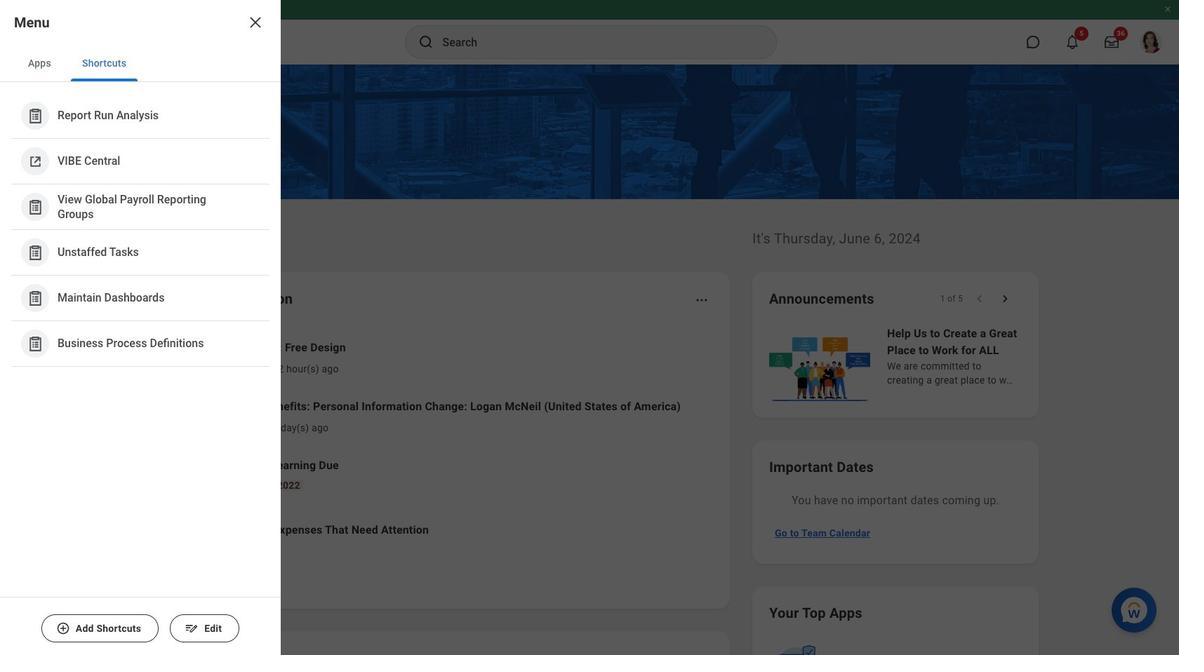 Task type: describe. For each thing, give the bounding box(es) containing it.
2 clipboard image from the top
[[26, 290, 44, 307]]

2 clipboard image from the top
[[26, 244, 44, 261]]

profile logan mcneil element
[[1132, 27, 1171, 58]]

global navigation dialog
[[0, 0, 281, 656]]

chevron right small image
[[998, 292, 1012, 306]]

chevron left small image
[[973, 292, 987, 306]]

plus circle image
[[56, 622, 70, 636]]



Task type: vqa. For each thing, say whether or not it's contained in the screenshot.
PROFILE LOGAN MCNEIL element
yes



Task type: locate. For each thing, give the bounding box(es) containing it.
notifications large image
[[1066, 35, 1080, 49]]

3 clipboard image from the top
[[26, 335, 44, 353]]

x image
[[247, 14, 264, 31]]

banner
[[0, 0, 1179, 65]]

1 vertical spatial clipboard image
[[26, 290, 44, 307]]

text edit image
[[185, 622, 199, 636]]

0 vertical spatial clipboard image
[[26, 198, 44, 216]]

inbox image
[[178, 347, 199, 369]]

tab list
[[0, 45, 281, 82]]

1 vertical spatial clipboard image
[[26, 244, 44, 261]]

ext link image
[[26, 153, 44, 170]]

2 vertical spatial clipboard image
[[26, 335, 44, 353]]

search image
[[417, 34, 434, 51]]

clipboard image
[[26, 107, 44, 125], [26, 244, 44, 261]]

close environment banner image
[[1164, 5, 1172, 13]]

1 clipboard image from the top
[[26, 198, 44, 216]]

0 vertical spatial clipboard image
[[26, 107, 44, 125]]

main content
[[0, 65, 1179, 656]]

1 clipboard image from the top
[[26, 107, 44, 125]]

inbox large image
[[1105, 35, 1119, 49]]

list
[[0, 82, 281, 378], [157, 329, 713, 559]]

clipboard image
[[26, 198, 44, 216], [26, 290, 44, 307], [26, 335, 44, 353]]

status
[[940, 293, 963, 305]]



